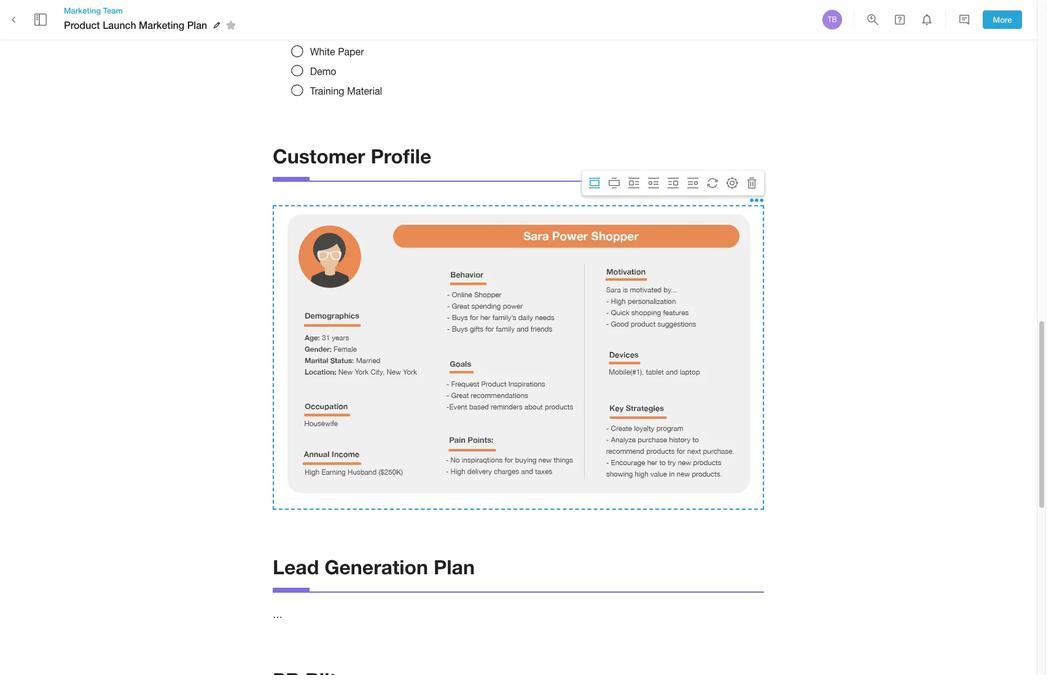Task type: vqa. For each thing, say whether or not it's contained in the screenshot.
rightmost Column
no



Task type: describe. For each thing, give the bounding box(es) containing it.
material
[[347, 85, 382, 96]]

marketing inside 'link'
[[64, 5, 101, 15]]

product
[[64, 19, 100, 31]]

launch
[[103, 19, 136, 31]]

tb
[[828, 15, 837, 24]]

0 horizontal spatial plan
[[187, 19, 207, 31]]

…
[[273, 609, 283, 620]]

paper
[[338, 46, 364, 57]]

more button
[[983, 10, 1022, 29]]

white paper
[[310, 46, 364, 57]]

lead generation plan
[[273, 555, 475, 579]]

demo
[[310, 66, 336, 77]]

1 horizontal spatial marketing
[[139, 19, 184, 31]]

customer profile
[[273, 145, 432, 168]]

white
[[310, 46, 335, 57]]

favorite image
[[224, 18, 239, 33]]



Task type: locate. For each thing, give the bounding box(es) containing it.
marketing team link
[[64, 5, 240, 16]]

more
[[993, 15, 1012, 24]]

1 vertical spatial marketing
[[139, 19, 184, 31]]

tb button
[[821, 8, 844, 31]]

generation
[[325, 555, 428, 579]]

team
[[103, 5, 123, 15]]

training material
[[310, 85, 382, 96]]

training
[[310, 85, 344, 96]]

1 vertical spatial plan
[[434, 555, 475, 579]]

customer
[[273, 145, 365, 168]]

lead
[[273, 555, 319, 579]]

marketing team
[[64, 5, 123, 15]]

0 horizontal spatial marketing
[[64, 5, 101, 15]]

marketing
[[64, 5, 101, 15], [139, 19, 184, 31]]

marketing down marketing team 'link'
[[139, 19, 184, 31]]

marketing up product on the left
[[64, 5, 101, 15]]

plan
[[187, 19, 207, 31], [434, 555, 475, 579]]

product launch marketing plan
[[64, 19, 207, 31]]

profile
[[371, 145, 432, 168]]

0 vertical spatial marketing
[[64, 5, 101, 15]]

0 vertical spatial plan
[[187, 19, 207, 31]]

1 horizontal spatial plan
[[434, 555, 475, 579]]



